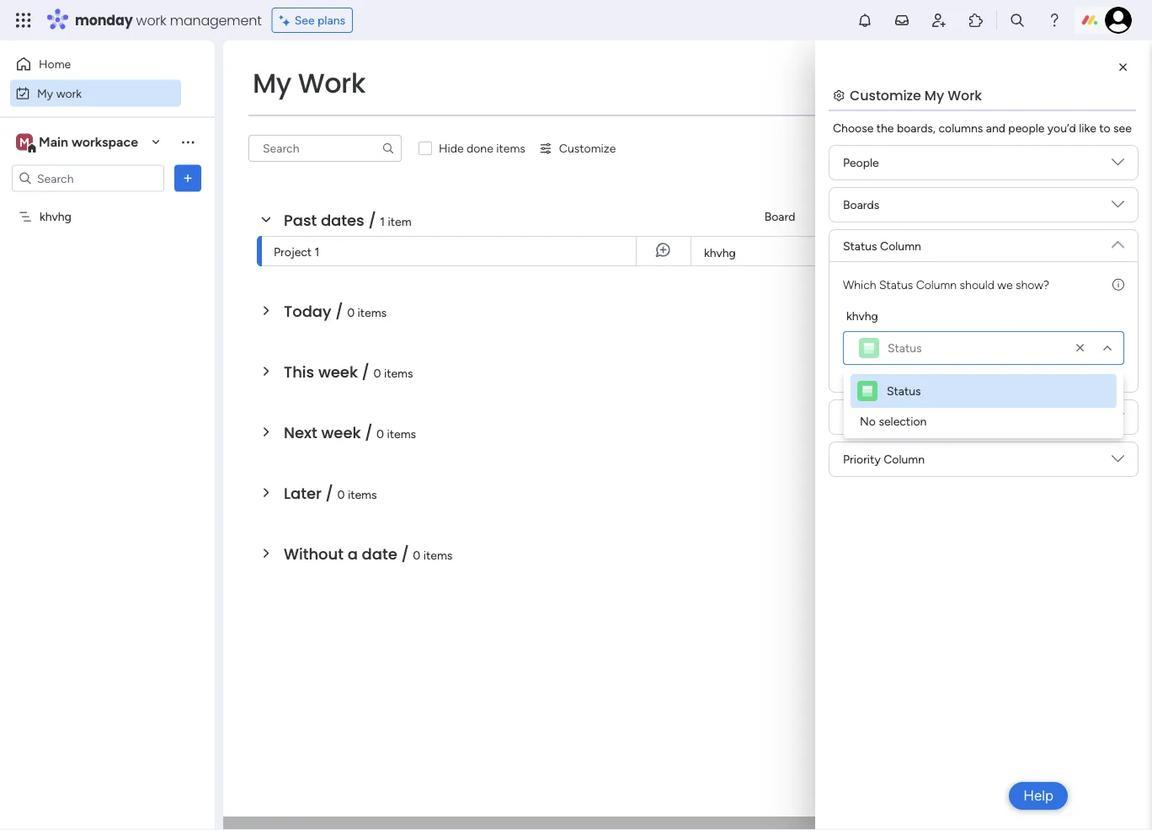 Task type: describe. For each thing, give the bounding box(es) containing it.
help button
[[1010, 782, 1068, 810]]

0 inside later / 0 items
[[338, 487, 345, 501]]

my for my work
[[253, 64, 291, 102]]

priority
[[844, 452, 881, 466]]

1 vertical spatial 1
[[315, 244, 320, 259]]

home button
[[10, 51, 181, 78]]

0 horizontal spatial work
[[298, 64, 366, 102]]

my work
[[37, 86, 82, 100]]

no selection
[[860, 414, 927, 428]]

the
[[877, 121, 894, 135]]

0 inside this week / 0 items
[[374, 366, 381, 380]]

today
[[284, 300, 332, 322]]

next
[[284, 422, 317, 443]]

khvhg group
[[844, 307, 1125, 365]]

column down month
[[917, 277, 957, 292]]

help
[[1024, 787, 1054, 804]]

my inside main content
[[925, 86, 945, 104]]

show?
[[1016, 277, 1050, 292]]

customize my work
[[850, 86, 983, 104]]

status inside khvhg group
[[888, 341, 922, 355]]

should
[[960, 277, 995, 292]]

options image
[[179, 170, 196, 187]]

today / 0 items
[[284, 300, 387, 322]]

m
[[19, 135, 29, 149]]

Search in workspace field
[[35, 169, 141, 188]]

week for this
[[318, 361, 358, 383]]

main workspace
[[39, 134, 138, 150]]

a
[[348, 543, 358, 565]]

to
[[1100, 121, 1111, 135]]

customize for customize my work
[[850, 86, 922, 104]]

search image
[[382, 142, 395, 155]]

home
[[39, 57, 71, 71]]

without a date / 0 items
[[284, 543, 453, 565]]

item
[[388, 214, 412, 228]]

column for status column
[[881, 238, 922, 253]]

column for date column
[[871, 410, 913, 424]]

group
[[928, 209, 961, 224]]

this month
[[902, 246, 956, 260]]

date column
[[844, 410, 913, 424]]

/ left item
[[369, 209, 376, 231]]

column for priority column
[[884, 452, 925, 466]]

my work button
[[10, 80, 181, 107]]

project 1
[[274, 244, 320, 259]]

v2 overdue deadline image
[[1127, 243, 1141, 259]]

this for week
[[284, 361, 314, 383]]

which
[[844, 277, 877, 292]]

choose the boards, columns and people you'd like to see
[[833, 121, 1132, 135]]

we
[[998, 277, 1013, 292]]

khvhg link
[[702, 237, 858, 267]]

customize for customize
[[559, 141, 616, 155]]

see
[[1114, 121, 1132, 135]]

select product image
[[15, 12, 32, 29]]

hide
[[439, 141, 464, 155]]

selection
[[879, 414, 927, 428]]

see
[[295, 13, 315, 27]]

/ right today
[[336, 300, 343, 322]]

my for my work
[[37, 86, 53, 100]]

/ right 'later'
[[326, 482, 334, 504]]

this week / 0 items
[[284, 361, 413, 383]]

inbox image
[[894, 12, 911, 29]]

items right done
[[497, 141, 526, 155]]

see plans
[[295, 13, 346, 27]]

dapulse dropdown down arrow image for priority column
[[1112, 453, 1125, 471]]

you'd
[[1048, 121, 1077, 135]]

customize button
[[532, 135, 623, 162]]



Task type: vqa. For each thing, say whether or not it's contained in the screenshot.
the Browse
no



Task type: locate. For each thing, give the bounding box(es) containing it.
none search field inside main content
[[249, 135, 402, 162]]

1 horizontal spatial work
[[948, 86, 983, 104]]

/ down this week / 0 items
[[365, 422, 373, 443]]

customize
[[850, 86, 922, 104], [559, 141, 616, 155]]

0 horizontal spatial khvhg
[[40, 209, 71, 224]]

choose
[[833, 121, 874, 135]]

0 vertical spatial khvhg
[[40, 209, 71, 224]]

hide done items
[[439, 141, 526, 155]]

notifications image
[[857, 12, 874, 29]]

work down plans
[[298, 64, 366, 102]]

v2 info image
[[1113, 276, 1125, 293]]

0 vertical spatial people
[[844, 155, 880, 170]]

project
[[274, 244, 312, 259]]

plans
[[318, 13, 346, 27]]

0 vertical spatial work
[[136, 11, 166, 29]]

past
[[284, 209, 317, 231]]

main content
[[223, 40, 1153, 830]]

0 horizontal spatial my
[[37, 86, 53, 100]]

0 vertical spatial 1
[[380, 214, 385, 228]]

main
[[39, 134, 68, 150]]

boards,
[[897, 121, 936, 135]]

month
[[924, 246, 956, 260]]

1 vertical spatial work
[[56, 86, 82, 100]]

work
[[298, 64, 366, 102], [948, 86, 983, 104]]

column right date
[[871, 410, 913, 424]]

1 right project at top
[[315, 244, 320, 259]]

/
[[369, 209, 376, 231], [336, 300, 343, 322], [362, 361, 370, 383], [365, 422, 373, 443], [326, 482, 334, 504], [401, 543, 409, 565]]

1 horizontal spatial 1
[[380, 214, 385, 228]]

workspace selection element
[[16, 132, 141, 154]]

dapulse dropdown down arrow image up v2 info image
[[1112, 198, 1125, 217]]

items up this week / 0 items
[[358, 305, 387, 319]]

dapulse dropdown down arrow image down dapulse dropdown down arrow icon
[[1112, 453, 1125, 471]]

search everything image
[[1010, 12, 1026, 29]]

3 dapulse dropdown down arrow image from the top
[[1112, 232, 1125, 251]]

work
[[136, 11, 166, 29], [56, 86, 82, 100]]

Filter dashboard by text search field
[[249, 135, 402, 162]]

dapulse dropdown down arrow image
[[1112, 156, 1125, 175], [1112, 198, 1125, 217], [1112, 232, 1125, 251], [1112, 453, 1125, 471]]

people
[[844, 155, 880, 170], [1053, 209, 1089, 224]]

dapulse dropdown down arrow image for status column
[[1112, 232, 1125, 251]]

0 right date
[[413, 548, 421, 562]]

khvhg for khvhg group
[[847, 308, 879, 323]]

work right monday
[[136, 11, 166, 29]]

0 vertical spatial customize
[[850, 86, 922, 104]]

0 vertical spatial this
[[902, 246, 921, 260]]

1 vertical spatial khvhg
[[704, 246, 736, 260]]

dapulse dropdown down arrow image for people
[[1112, 156, 1125, 175]]

khvhg heading
[[847, 307, 879, 324]]

like
[[1080, 121, 1097, 135]]

my down "see plans" "button"
[[253, 64, 291, 102]]

apps image
[[968, 12, 985, 29]]

0 inside today / 0 items
[[347, 305, 355, 319]]

customize inside button
[[559, 141, 616, 155]]

0 horizontal spatial 1
[[315, 244, 320, 259]]

dapulse dropdown down arrow image down the see
[[1112, 156, 1125, 175]]

dapulse dropdown down arrow image left v2 overdue deadline image
[[1112, 232, 1125, 251]]

1 vertical spatial customize
[[559, 141, 616, 155]]

khvhg inside khvhg link
[[704, 246, 736, 260]]

0 right today
[[347, 305, 355, 319]]

board
[[765, 209, 796, 224]]

people
[[1009, 121, 1045, 135]]

1 inside past dates / 1 item
[[380, 214, 385, 228]]

0 inside next week / 0 items
[[377, 426, 384, 441]]

my inside button
[[37, 86, 53, 100]]

0 inside without a date / 0 items
[[413, 548, 421, 562]]

1
[[380, 214, 385, 228], [315, 244, 320, 259]]

this left month
[[902, 246, 921, 260]]

work for my
[[56, 86, 82, 100]]

4 dapulse dropdown down arrow image from the top
[[1112, 453, 1125, 471]]

items inside next week / 0 items
[[387, 426, 416, 441]]

1 horizontal spatial work
[[136, 11, 166, 29]]

work inside button
[[56, 86, 82, 100]]

monday work management
[[75, 11, 262, 29]]

workspace image
[[16, 133, 33, 151]]

items inside later / 0 items
[[348, 487, 377, 501]]

items down this week / 0 items
[[387, 426, 416, 441]]

without
[[284, 543, 344, 565]]

0 horizontal spatial customize
[[559, 141, 616, 155]]

khvhg inside khvhg group
[[847, 308, 879, 323]]

/ up next week / 0 items
[[362, 361, 370, 383]]

items up next week / 0 items
[[384, 366, 413, 380]]

1 left item
[[380, 214, 385, 228]]

items inside this week / 0 items
[[384, 366, 413, 380]]

work down home
[[56, 86, 82, 100]]

invite members image
[[931, 12, 948, 29]]

work for monday
[[136, 11, 166, 29]]

which status column should we show?
[[844, 277, 1050, 292]]

column left month
[[881, 238, 922, 253]]

priority column
[[844, 452, 925, 466]]

later
[[284, 482, 322, 504]]

khvhg inside khvhg list box
[[40, 209, 71, 224]]

status column
[[844, 238, 922, 253]]

no
[[860, 414, 876, 428]]

date
[[362, 543, 398, 565]]

2 horizontal spatial khvhg
[[847, 308, 879, 323]]

this up next
[[284, 361, 314, 383]]

1 vertical spatial this
[[284, 361, 314, 383]]

column down selection
[[884, 452, 925, 466]]

done
[[467, 141, 494, 155]]

column
[[881, 238, 922, 253], [917, 277, 957, 292], [871, 410, 913, 424], [884, 452, 925, 466]]

0 horizontal spatial work
[[56, 86, 82, 100]]

2 vertical spatial khvhg
[[847, 308, 879, 323]]

work inside main content
[[948, 86, 983, 104]]

later / 0 items
[[284, 482, 377, 504]]

khvhg list box
[[0, 199, 215, 458]]

None search field
[[249, 135, 402, 162]]

work up columns
[[948, 86, 983, 104]]

1 horizontal spatial my
[[253, 64, 291, 102]]

option
[[0, 201, 215, 205]]

khvhg
[[40, 209, 71, 224], [704, 246, 736, 260], [847, 308, 879, 323]]

week right next
[[321, 422, 361, 443]]

1 vertical spatial week
[[321, 422, 361, 443]]

my
[[253, 64, 291, 102], [925, 86, 945, 104], [37, 86, 53, 100]]

0 horizontal spatial people
[[844, 155, 880, 170]]

items right date
[[424, 548, 453, 562]]

0 horizontal spatial this
[[284, 361, 314, 383]]

see plans button
[[272, 8, 353, 33]]

0 down this week / 0 items
[[377, 426, 384, 441]]

this for month
[[902, 246, 921, 260]]

this
[[902, 246, 921, 260], [284, 361, 314, 383]]

monday
[[75, 11, 133, 29]]

1 vertical spatial people
[[1053, 209, 1089, 224]]

workspace
[[72, 134, 138, 150]]

and
[[987, 121, 1006, 135]]

1 horizontal spatial customize
[[850, 86, 922, 104]]

workspace options image
[[179, 133, 196, 150]]

management
[[170, 11, 262, 29]]

main content containing past dates /
[[223, 40, 1153, 830]]

my up boards,
[[925, 86, 945, 104]]

week
[[318, 361, 358, 383], [321, 422, 361, 443]]

dates
[[321, 209, 365, 231]]

boards
[[844, 198, 880, 212]]

gary orlando image
[[1106, 7, 1133, 34]]

0 right 'later'
[[338, 487, 345, 501]]

items inside today / 0 items
[[358, 305, 387, 319]]

week down today / 0 items
[[318, 361, 358, 383]]

2 horizontal spatial my
[[925, 86, 945, 104]]

0
[[347, 305, 355, 319], [374, 366, 381, 380], [377, 426, 384, 441], [338, 487, 345, 501], [413, 548, 421, 562]]

/ right date
[[401, 543, 409, 565]]

help image
[[1047, 12, 1063, 29]]

khvhg for khvhg link
[[704, 246, 736, 260]]

0 vertical spatial week
[[318, 361, 358, 383]]

0 up next week / 0 items
[[374, 366, 381, 380]]

date
[[844, 410, 868, 424]]

1 dapulse dropdown down arrow image from the top
[[1112, 156, 1125, 175]]

next week / 0 items
[[284, 422, 416, 443]]

1 horizontal spatial people
[[1053, 209, 1089, 224]]

my down home
[[37, 86, 53, 100]]

my work
[[253, 64, 366, 102]]

items inside without a date / 0 items
[[424, 548, 453, 562]]

dapulse dropdown down arrow image for boards
[[1112, 198, 1125, 217]]

1 horizontal spatial this
[[902, 246, 921, 260]]

columns
[[939, 121, 984, 135]]

items right 'later'
[[348, 487, 377, 501]]

week for next
[[321, 422, 361, 443]]

2 dapulse dropdown down arrow image from the top
[[1112, 198, 1125, 217]]

past dates / 1 item
[[284, 209, 412, 231]]

status
[[844, 238, 878, 253], [880, 277, 914, 292], [888, 341, 922, 355], [887, 384, 922, 398]]

1 horizontal spatial khvhg
[[704, 246, 736, 260]]

dapulse dropdown down arrow image
[[1112, 410, 1125, 429]]

items
[[497, 141, 526, 155], [358, 305, 387, 319], [384, 366, 413, 380], [387, 426, 416, 441], [348, 487, 377, 501], [424, 548, 453, 562]]



